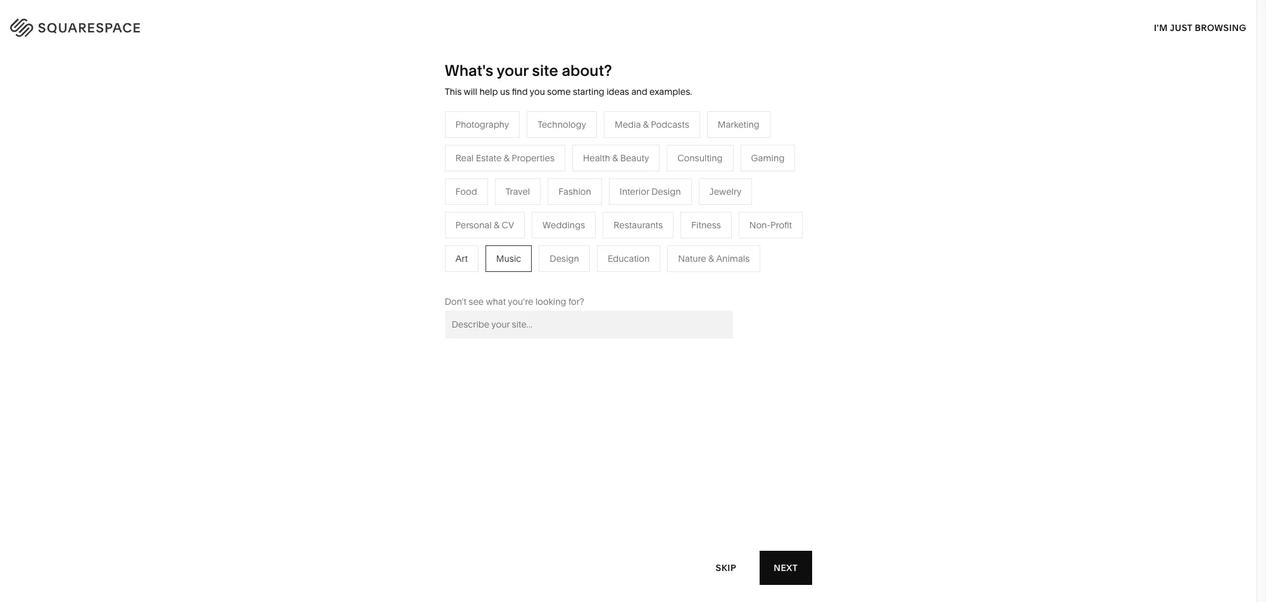 Task type: locate. For each thing, give the bounding box(es) containing it.
0 vertical spatial design
[[652, 186, 681, 197]]

media up "beauty"
[[615, 119, 641, 130]]

travel up the media & podcasts link
[[506, 186, 530, 197]]

0 horizontal spatial non-
[[406, 233, 427, 244]]

animals inside radio
[[716, 253, 750, 265]]

0 vertical spatial podcasts
[[651, 119, 690, 130]]

restaurants down travel link
[[481, 195, 530, 206]]

real up the food
[[456, 152, 474, 164]]

fitness down interior
[[615, 214, 644, 225]]

0 horizontal spatial fitness
[[615, 214, 644, 225]]

& inside personal & cv radio
[[494, 220, 500, 231]]

technology
[[538, 119, 586, 130]]

1 horizontal spatial podcasts
[[651, 119, 690, 130]]

events
[[481, 233, 509, 244]]

non- right community
[[406, 233, 427, 244]]

1 horizontal spatial nature
[[678, 253, 707, 265]]

Weddings radio
[[532, 212, 596, 239]]

nature down fitness "radio"
[[678, 253, 707, 265]]

home & decor link
[[615, 176, 689, 187]]

0 vertical spatial animals
[[653, 195, 686, 206]]

log             in link
[[1209, 19, 1241, 31]]

0 horizontal spatial weddings
[[481, 252, 524, 263]]

properties up travel option
[[512, 152, 555, 164]]

see
[[469, 296, 484, 308]]

looking
[[536, 296, 567, 308]]

podcasts
[[651, 119, 690, 130], [517, 214, 556, 225]]

travel down real estate & properties option
[[481, 176, 505, 187]]

non- down 'jewelry' radio
[[750, 220, 771, 231]]

and
[[632, 86, 648, 98]]

nature & animals link
[[615, 195, 699, 206]]

weddings
[[543, 220, 585, 231], [481, 252, 524, 263]]

community
[[347, 233, 396, 244]]

1 vertical spatial nature
[[678, 253, 707, 265]]

Photography radio
[[445, 111, 520, 138]]

0 vertical spatial nature & animals
[[615, 195, 686, 206]]

weddings up design radio
[[543, 220, 585, 231]]

for?
[[569, 296, 584, 308]]

podcasts down the examples.
[[651, 119, 690, 130]]

0 horizontal spatial media
[[481, 214, 507, 225]]

1 vertical spatial animals
[[716, 253, 750, 265]]

1 vertical spatial restaurants
[[614, 220, 663, 231]]

this
[[445, 86, 462, 98]]

Consulting radio
[[667, 145, 734, 171]]

1 horizontal spatial fitness
[[692, 220, 721, 231]]

nature
[[615, 195, 643, 206], [678, 253, 707, 265]]

jewelry
[[710, 186, 742, 197]]

media
[[615, 119, 641, 130], [481, 214, 507, 225]]

0 horizontal spatial design
[[550, 253, 579, 265]]

skip button
[[702, 551, 751, 586]]

health & beauty
[[583, 152, 649, 164]]

1 horizontal spatial real
[[481, 271, 499, 282]]

properties up looking
[[537, 271, 580, 282]]

estate down music
[[501, 271, 527, 282]]

home
[[615, 176, 640, 187]]

1 horizontal spatial animals
[[716, 253, 750, 265]]

degraw element
[[457, 433, 800, 603]]

restaurants down the "nature & animals" link
[[614, 220, 663, 231]]

Art radio
[[445, 246, 479, 272]]

media & podcasts down 'and'
[[615, 119, 690, 130]]

Marketing radio
[[707, 111, 771, 138]]

real estate & properties up "you're"
[[481, 271, 580, 282]]

1 horizontal spatial non-
[[750, 220, 771, 231]]

decor
[[650, 176, 676, 187]]

animals down decor
[[653, 195, 686, 206]]

media up events
[[481, 214, 507, 225]]

0 vertical spatial media & podcasts
[[615, 119, 690, 130]]

design inside radio
[[550, 253, 579, 265]]

next
[[774, 563, 798, 574]]

Technology radio
[[527, 111, 597, 138]]

will
[[464, 86, 477, 98]]

estate
[[476, 152, 502, 164], [501, 271, 527, 282]]

nature & animals inside radio
[[678, 253, 750, 265]]

0 vertical spatial real
[[456, 152, 474, 164]]

1 vertical spatial podcasts
[[517, 214, 556, 225]]

1 vertical spatial properties
[[537, 271, 580, 282]]

real estate & properties up travel link
[[456, 152, 555, 164]]

nature down home
[[615, 195, 643, 206]]

1 vertical spatial estate
[[501, 271, 527, 282]]

estate inside option
[[476, 152, 502, 164]]

personal & cv
[[456, 220, 514, 231]]

marketing
[[718, 119, 760, 130]]

1 horizontal spatial media
[[615, 119, 641, 130]]

estate up travel link
[[476, 152, 502, 164]]

0 horizontal spatial real
[[456, 152, 474, 164]]

1 vertical spatial real
[[481, 271, 499, 282]]

events link
[[481, 233, 521, 244]]

next button
[[760, 552, 812, 586]]

media & podcasts link
[[481, 214, 568, 225]]

design
[[652, 186, 681, 197], [550, 253, 579, 265]]

squarespace logo image
[[25, 15, 166, 35]]

0 vertical spatial restaurants
[[481, 195, 530, 206]]

1 horizontal spatial restaurants
[[614, 220, 663, 231]]

nature & animals down home & decor link
[[615, 195, 686, 206]]

animals down fitness "radio"
[[716, 253, 750, 265]]

nature & animals down fitness "radio"
[[678, 253, 750, 265]]

you're
[[508, 296, 534, 308]]

real
[[456, 152, 474, 164], [481, 271, 499, 282]]

media & podcasts down restaurants link
[[481, 214, 556, 225]]

home & decor
[[615, 176, 676, 187]]

restaurants link
[[481, 195, 543, 206]]

0 horizontal spatial media & podcasts
[[481, 214, 556, 225]]

examples.
[[650, 86, 692, 98]]

0 vertical spatial weddings
[[543, 220, 585, 231]]

find
[[512, 86, 528, 98]]

profit
[[771, 220, 792, 231]]

you
[[530, 86, 545, 98]]

non- inside non-profit 'option'
[[750, 220, 771, 231]]

travel
[[481, 176, 505, 187], [506, 186, 530, 197]]

log
[[1209, 19, 1229, 31]]

weddings inside radio
[[543, 220, 585, 231]]

0 vertical spatial real estate & properties
[[456, 152, 555, 164]]

restaurants inside option
[[614, 220, 663, 231]]

0 vertical spatial media
[[615, 119, 641, 130]]

fitness
[[615, 214, 644, 225], [692, 220, 721, 231]]

&
[[643, 119, 649, 130], [504, 152, 510, 164], [613, 152, 618, 164], [642, 176, 648, 187], [645, 195, 651, 206], [509, 214, 515, 225], [494, 220, 500, 231], [398, 233, 404, 244], [709, 253, 715, 265], [529, 271, 535, 282]]

Design radio
[[539, 246, 590, 272]]

food
[[456, 186, 477, 197]]

Interior Design radio
[[609, 178, 692, 205]]

i'm just browsing
[[1155, 22, 1247, 33]]

nature & animals
[[615, 195, 686, 206], [678, 253, 750, 265]]

Gaming radio
[[741, 145, 796, 171]]

media & podcasts
[[615, 119, 690, 130], [481, 214, 556, 225]]

design inside "option"
[[652, 186, 681, 197]]

weddings down events link
[[481, 252, 524, 263]]

Real Estate & Properties radio
[[445, 145, 566, 171]]

0 horizontal spatial podcasts
[[517, 214, 556, 225]]

non-
[[750, 220, 771, 231], [406, 233, 427, 244]]

health
[[583, 152, 610, 164]]

0 vertical spatial non-
[[750, 220, 771, 231]]

0 vertical spatial properties
[[512, 152, 555, 164]]

site
[[532, 61, 558, 80]]

1 vertical spatial nature & animals
[[678, 253, 750, 265]]

1 horizontal spatial design
[[652, 186, 681, 197]]

1 vertical spatial media & podcasts
[[481, 214, 556, 225]]

fitness up nature & animals radio
[[692, 220, 721, 231]]

& inside the media & podcasts 'radio'
[[643, 119, 649, 130]]

degraw image
[[457, 433, 800, 603]]

0 vertical spatial estate
[[476, 152, 502, 164]]

consulting
[[678, 152, 723, 164]]

1 vertical spatial design
[[550, 253, 579, 265]]

fashion
[[559, 186, 591, 197]]

1 horizontal spatial weddings
[[543, 220, 585, 231]]

real down music
[[481, 271, 499, 282]]

animals
[[653, 195, 686, 206], [716, 253, 750, 265]]

podcasts right cv
[[517, 214, 556, 225]]

0 vertical spatial nature
[[615, 195, 643, 206]]

real inside option
[[456, 152, 474, 164]]

real estate & properties
[[456, 152, 555, 164], [481, 271, 580, 282]]

restaurants
[[481, 195, 530, 206], [614, 220, 663, 231]]

& inside nature & animals radio
[[709, 253, 715, 265]]

log             in
[[1209, 19, 1241, 31]]

Travel radio
[[495, 178, 541, 205]]

1 horizontal spatial media & podcasts
[[615, 119, 690, 130]]

travel inside option
[[506, 186, 530, 197]]

properties
[[512, 152, 555, 164], [537, 271, 580, 282]]



Task type: vqa. For each thing, say whether or not it's contained in the screenshot.
for
no



Task type: describe. For each thing, give the bounding box(es) containing it.
squarespace logo link
[[25, 15, 269, 35]]

some
[[547, 86, 571, 98]]

just
[[1170, 22, 1193, 33]]

fitness inside fitness "radio"
[[692, 220, 721, 231]]

Health & Beauty radio
[[573, 145, 660, 171]]

us
[[500, 86, 510, 98]]

0 horizontal spatial animals
[[653, 195, 686, 206]]

Restaurants radio
[[603, 212, 674, 239]]

Non-Profit radio
[[739, 212, 803, 239]]

1 vertical spatial real estate & properties
[[481, 271, 580, 282]]

1 vertical spatial non-
[[406, 233, 427, 244]]

beauty
[[620, 152, 649, 164]]

travel link
[[481, 176, 518, 187]]

your
[[497, 61, 529, 80]]

Education radio
[[597, 246, 661, 272]]

media inside 'radio'
[[615, 119, 641, 130]]

starting
[[573, 86, 605, 98]]

cv
[[502, 220, 514, 231]]

0 horizontal spatial restaurants
[[481, 195, 530, 206]]

0 horizontal spatial nature
[[615, 195, 643, 206]]

Fashion radio
[[548, 178, 602, 205]]

properties inside real estate & properties option
[[512, 152, 555, 164]]

Personal & CV radio
[[445, 212, 525, 239]]

media & podcasts inside 'radio'
[[615, 119, 690, 130]]

real estate & properties link
[[481, 271, 593, 282]]

i'm
[[1155, 22, 1168, 33]]

community & non-profits
[[347, 233, 453, 244]]

interior
[[620, 186, 650, 197]]

what's
[[445, 61, 494, 80]]

education
[[608, 253, 650, 265]]

skip
[[716, 563, 737, 574]]

gaming
[[751, 152, 785, 164]]

non-profit
[[750, 220, 792, 231]]

what's your site about? this will help us find you some starting ideas and examples.
[[445, 61, 692, 98]]

1 vertical spatial media
[[481, 214, 507, 225]]

Fitness radio
[[681, 212, 732, 239]]

Media & Podcasts radio
[[604, 111, 700, 138]]

profits
[[427, 233, 453, 244]]

music
[[496, 253, 521, 265]]

fitness link
[[615, 214, 657, 225]]

browsing
[[1195, 22, 1247, 33]]

help
[[480, 86, 498, 98]]

weddings link
[[481, 252, 536, 263]]

don't see what you're looking for?
[[445, 296, 584, 308]]

Food radio
[[445, 178, 488, 205]]

nature inside nature & animals radio
[[678, 253, 707, 265]]

about?
[[562, 61, 612, 80]]

in
[[1231, 19, 1241, 31]]

don't
[[445, 296, 467, 308]]

real estate & properties inside real estate & properties option
[[456, 152, 555, 164]]

art
[[456, 253, 468, 265]]

& inside health & beauty "option"
[[613, 152, 618, 164]]

1 vertical spatial weddings
[[481, 252, 524, 263]]

podcasts inside 'radio'
[[651, 119, 690, 130]]

ideas
[[607, 86, 629, 98]]

Don't see what you're looking for? field
[[445, 311, 733, 339]]

i'm just browsing link
[[1155, 10, 1247, 45]]

Music radio
[[486, 246, 532, 272]]

what
[[486, 296, 506, 308]]

Nature & Animals radio
[[668, 246, 761, 272]]

Jewelry radio
[[699, 178, 753, 205]]

community & non-profits link
[[347, 233, 466, 244]]

personal
[[456, 220, 492, 231]]

interior design
[[620, 186, 681, 197]]

& inside real estate & properties option
[[504, 152, 510, 164]]

photography
[[456, 119, 509, 130]]



